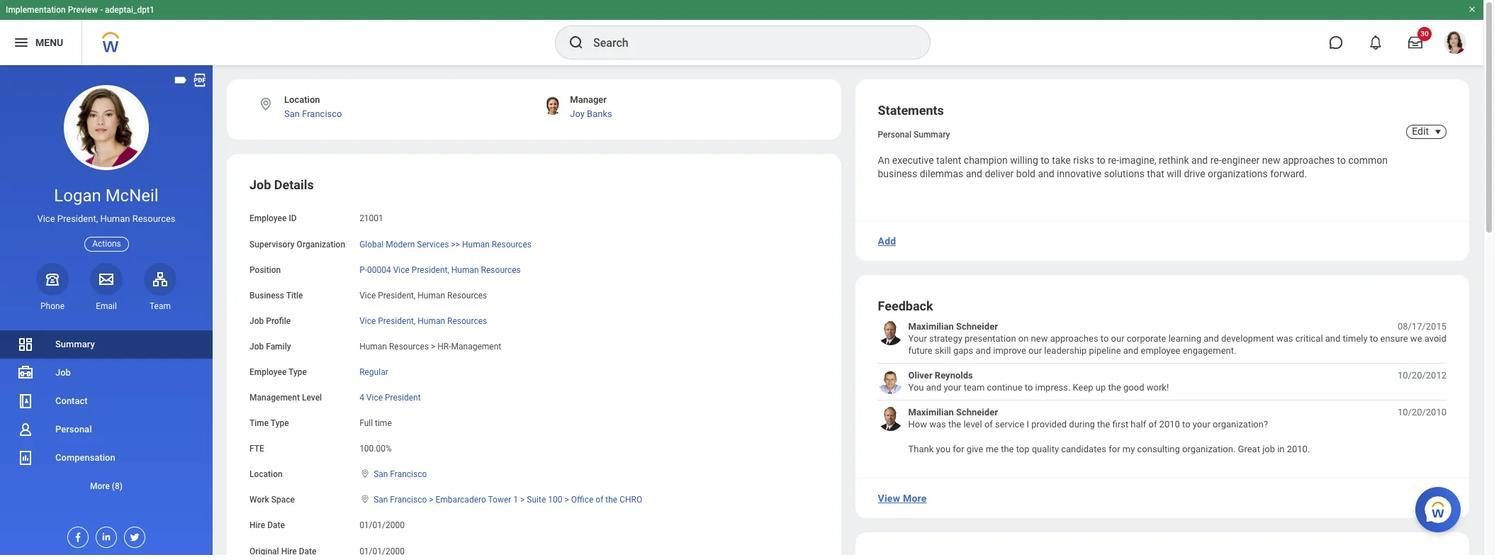 Task type: describe. For each thing, give the bounding box(es) containing it.
business
[[250, 291, 284, 300]]

team logan mcneil element
[[144, 301, 177, 312]]

business title element
[[360, 282, 487, 301]]

presentation
[[965, 333, 1017, 344]]

> inside 'job family' element
[[431, 342, 436, 352]]

2 for from the left
[[1109, 444, 1121, 455]]

actions
[[92, 239, 121, 249]]

p-00004 vice president, human resources
[[360, 265, 521, 275]]

forward.
[[1271, 168, 1308, 179]]

linkedin image
[[96, 528, 112, 543]]

business title
[[250, 291, 303, 300]]

president, inside "business title" element
[[378, 291, 416, 300]]

full time element
[[360, 416, 392, 428]]

employee for employee id
[[250, 214, 287, 224]]

full
[[360, 418, 373, 428]]

1 for from the left
[[953, 444, 965, 455]]

phone
[[40, 301, 65, 311]]

will
[[1168, 168, 1182, 179]]

during
[[1070, 419, 1096, 430]]

risks
[[1074, 155, 1095, 166]]

francisco inside the location san francisco
[[302, 109, 342, 119]]

business
[[878, 168, 918, 179]]

>>
[[451, 239, 460, 249]]

vice right 00004
[[393, 265, 410, 275]]

president, inside p-00004 vice president, human resources link
[[412, 265, 449, 275]]

human inside "business title" element
[[418, 291, 445, 300]]

profile logan mcneil image
[[1445, 31, 1467, 57]]

2 re- from the left
[[1211, 155, 1222, 166]]

corporate
[[1127, 333, 1167, 344]]

your inside how was the level of service i provided during the first half of 2010 to your organization? thank you for give me the top quality candidates for my consulting organization. great job in 2010.
[[1193, 419, 1211, 430]]

the right "up"
[[1109, 382, 1122, 393]]

provided
[[1032, 419, 1067, 430]]

1 vertical spatial our
[[1029, 346, 1043, 356]]

to left common
[[1338, 155, 1347, 166]]

100
[[548, 495, 563, 505]]

4 vice president
[[360, 393, 421, 403]]

champion
[[964, 155, 1008, 166]]

view more button
[[873, 485, 933, 513]]

keep
[[1073, 382, 1094, 393]]

contact
[[55, 396, 88, 406]]

me
[[986, 444, 999, 455]]

san for san francisco
[[374, 470, 388, 480]]

add button
[[873, 227, 902, 255]]

continue
[[988, 382, 1023, 393]]

manager
[[570, 94, 607, 105]]

> right 1
[[521, 495, 525, 505]]

and down presentation
[[976, 346, 992, 356]]

hire date
[[250, 521, 285, 531]]

maximilian schneider link for strategy
[[909, 320, 998, 333]]

menu button
[[0, 20, 82, 65]]

hire
[[250, 521, 265, 531]]

location for location
[[250, 470, 283, 480]]

deliver
[[985, 168, 1014, 179]]

to right risks
[[1097, 155, 1106, 166]]

> left embarcadero
[[429, 495, 434, 505]]

job inside navigation pane region
[[55, 367, 71, 378]]

compensation
[[55, 452, 115, 463]]

email logan mcneil element
[[90, 301, 123, 312]]

id
[[289, 214, 297, 224]]

and down the 'champion'
[[966, 168, 983, 179]]

resources inside 'job family' element
[[389, 342, 429, 352]]

human resources > hr-management
[[360, 342, 502, 352]]

drive
[[1185, 168, 1206, 179]]

francisco for san francisco
[[390, 470, 427, 480]]

0 vertical spatial san francisco link
[[284, 109, 342, 119]]

personal summary element
[[878, 127, 951, 140]]

top
[[1017, 444, 1030, 455]]

resources inside navigation pane region
[[132, 214, 176, 224]]

100.00%
[[360, 444, 392, 454]]

management inside 'job family' element
[[451, 342, 502, 352]]

and left timely
[[1326, 333, 1341, 344]]

maximilian schneider for was
[[909, 407, 998, 418]]

2010
[[1160, 419, 1181, 430]]

quality
[[1032, 444, 1060, 455]]

fte element
[[360, 436, 392, 455]]

work
[[250, 495, 269, 505]]

organizations
[[1208, 168, 1269, 179]]

imagine,
[[1120, 155, 1157, 166]]

was inside how was the level of service i provided during the first half of 2010 to your organization? thank you for give me the top quality candidates for my consulting organization. great job in 2010.
[[930, 419, 947, 430]]

up
[[1096, 382, 1107, 393]]

organization
[[297, 239, 345, 249]]

1 re- from the left
[[1109, 155, 1120, 166]]

close environment banner image
[[1469, 5, 1477, 13]]

21001
[[360, 214, 384, 224]]

list containing maximilian schneider
[[878, 320, 1447, 456]]

the inside 'job details' group
[[606, 495, 618, 505]]

banks
[[587, 109, 613, 119]]

statements
[[878, 103, 945, 118]]

30 button
[[1401, 27, 1433, 58]]

francisco for san francisco > embarcadero tower 1 > suite 100 > office of the chro
[[390, 495, 427, 505]]

30
[[1421, 30, 1430, 38]]

personal summary
[[878, 130, 951, 140]]

san francisco > embarcadero tower 1 > suite 100 > office of the chro
[[374, 495, 643, 505]]

supervisory
[[250, 239, 295, 249]]

compensation image
[[17, 450, 34, 467]]

more inside more (8) dropdown button
[[90, 482, 110, 491]]

menu banner
[[0, 0, 1484, 65]]

more (8) button
[[0, 478, 213, 495]]

implementation
[[6, 5, 66, 15]]

hr-
[[438, 342, 451, 352]]

details
[[274, 178, 314, 193]]

view team image
[[152, 271, 169, 288]]

great
[[1239, 444, 1261, 455]]

improve
[[994, 346, 1027, 356]]

thank
[[909, 444, 934, 455]]

consulting
[[1138, 444, 1181, 455]]

san francisco > embarcadero tower 1 > suite 100 > office of the chro link
[[374, 492, 643, 505]]

san francisco
[[374, 470, 427, 480]]

> right 100
[[565, 495, 569, 505]]

1 horizontal spatial san francisco link
[[374, 467, 427, 480]]

and down to take
[[1039, 168, 1055, 179]]

the left first
[[1098, 419, 1111, 430]]

the right me
[[1001, 444, 1014, 455]]

employee's photo (oliver reynolds) image
[[878, 369, 903, 394]]

approaches inside an executive talent champion willing to take risks to re-imagine, rethink and re-engineer new approaches to common business dilemmas and deliver bold and innovative solutions that will drive organizations forward.
[[1284, 155, 1335, 166]]

new inside the your strategy presentation on new approaches to our corporate learning and development was critical and timely to ensure we avoid future skill gaps and improve our leadership pipeline and employee engagement.
[[1032, 333, 1048, 344]]

to inside how was the level of service i provided during the first half of 2010 to your organization? thank you for give me the top quality candidates for my consulting organization. great job in 2010.
[[1183, 419, 1191, 430]]

phone logan mcneil element
[[36, 301, 69, 312]]

manager joy banks
[[570, 94, 613, 119]]

maximilian schneider link for was
[[909, 406, 998, 419]]

1 horizontal spatial of
[[985, 419, 993, 430]]

and down oliver reynolds link
[[927, 382, 942, 393]]

job details
[[250, 178, 314, 193]]

vice up regular link at bottom
[[360, 316, 376, 326]]

caret down image
[[1430, 126, 1447, 138]]

location image
[[258, 96, 274, 112]]

1
[[514, 495, 518, 505]]

summary image
[[17, 336, 34, 353]]

organization?
[[1213, 419, 1269, 430]]

give
[[967, 444, 984, 455]]

schneider for presentation
[[957, 321, 998, 332]]

employee id element
[[360, 205, 384, 225]]

you
[[936, 444, 951, 455]]

summary inside 'element'
[[914, 130, 951, 140]]

00004
[[367, 265, 391, 275]]

job link
[[0, 359, 213, 387]]

san inside the location san francisco
[[284, 109, 300, 119]]

summary link
[[0, 330, 213, 359]]

first
[[1113, 419, 1129, 430]]

regular link
[[360, 364, 388, 377]]

date
[[267, 521, 285, 531]]

human right >>
[[462, 239, 490, 249]]

job profile
[[250, 316, 291, 326]]

team link
[[144, 263, 177, 312]]

resources inside p-00004 vice president, human resources link
[[481, 265, 521, 275]]

reynolds
[[935, 370, 974, 381]]

vice inside "business title" element
[[360, 291, 376, 300]]

family
[[266, 342, 291, 352]]

resources inside "business title" element
[[448, 291, 487, 300]]

tag image
[[173, 72, 189, 88]]



Task type: locate. For each thing, give the bounding box(es) containing it.
and up engagement.
[[1204, 333, 1220, 344]]

vice inside navigation pane region
[[37, 214, 55, 224]]

1 horizontal spatial summary
[[914, 130, 951, 140]]

team
[[964, 382, 985, 393]]

10/20/2010
[[1398, 407, 1447, 418]]

mail image
[[98, 271, 115, 288]]

1 vertical spatial summary
[[55, 339, 95, 350]]

personal image
[[17, 421, 34, 438]]

0 vertical spatial employee
[[250, 214, 287, 224]]

bold
[[1017, 168, 1036, 179]]

the left chro at left bottom
[[606, 495, 618, 505]]

new
[[1263, 155, 1281, 166], [1032, 333, 1048, 344]]

ensure
[[1381, 333, 1409, 344]]

1 vertical spatial was
[[930, 419, 947, 430]]

approaches up forward.
[[1284, 155, 1335, 166]]

edit link
[[1413, 125, 1430, 139]]

0 vertical spatial francisco
[[302, 109, 342, 119]]

francisco down san francisco
[[390, 495, 427, 505]]

0 horizontal spatial summary
[[55, 339, 95, 350]]

how
[[909, 419, 928, 430]]

regular
[[360, 367, 388, 377]]

vice president, human resources inside navigation pane region
[[37, 214, 176, 224]]

engagement.
[[1183, 346, 1237, 356]]

schneider up level on the right of the page
[[957, 407, 998, 418]]

0 horizontal spatial management
[[250, 393, 300, 403]]

personal for personal
[[55, 424, 92, 435]]

president, up "business title" element
[[412, 265, 449, 275]]

francisco down 100.00%
[[390, 470, 427, 480]]

1 vertical spatial personal
[[55, 424, 92, 435]]

1 vertical spatial approaches
[[1051, 333, 1099, 344]]

0 vertical spatial location image
[[360, 469, 371, 479]]

add
[[878, 235, 897, 246]]

to take
[[1041, 155, 1071, 166]]

to left impress.
[[1025, 382, 1034, 393]]

view more
[[878, 493, 927, 505]]

of right level on the right of the page
[[985, 419, 993, 430]]

re- up organizations
[[1211, 155, 1222, 166]]

san right location image
[[284, 109, 300, 119]]

08/17/2015
[[1398, 321, 1447, 332]]

job for job family
[[250, 342, 264, 352]]

p-00004 vice president, human resources link
[[360, 262, 521, 275]]

human up vice president, human resources link on the left of page
[[418, 291, 445, 300]]

0 vertical spatial type
[[289, 367, 307, 377]]

0 horizontal spatial list
[[0, 330, 213, 501]]

0 horizontal spatial re-
[[1109, 155, 1120, 166]]

1 location image from the top
[[360, 469, 371, 479]]

0 horizontal spatial san francisco link
[[284, 109, 342, 119]]

management down vice president, human resources link on the left of page
[[451, 342, 502, 352]]

vice president, human resources down logan mcneil
[[37, 214, 176, 224]]

was left critical
[[1277, 333, 1294, 344]]

was right how
[[930, 419, 947, 430]]

and
[[1192, 155, 1209, 166], [966, 168, 983, 179], [1039, 168, 1055, 179], [1204, 333, 1220, 344], [1326, 333, 1341, 344], [976, 346, 992, 356], [1124, 346, 1139, 356], [927, 382, 942, 393]]

employee's photo (maximilian schneider) image
[[878, 320, 903, 345], [878, 406, 903, 431]]

0 horizontal spatial for
[[953, 444, 965, 455]]

1 vertical spatial maximilian schneider link
[[909, 406, 998, 419]]

personal up an
[[878, 130, 912, 140]]

type for time type
[[271, 418, 289, 428]]

2 vertical spatial san
[[374, 495, 388, 505]]

compensation link
[[0, 444, 213, 472]]

feedback
[[878, 298, 934, 313]]

vice right the 4
[[367, 393, 383, 403]]

job
[[250, 178, 271, 193], [250, 316, 264, 326], [250, 342, 264, 352], [55, 367, 71, 378]]

maximilian for was
[[909, 407, 954, 418]]

full time
[[360, 418, 392, 428]]

more (8)
[[90, 482, 123, 491]]

work!
[[1147, 382, 1170, 393]]

employee
[[1141, 346, 1181, 356]]

1 vertical spatial san francisco link
[[374, 467, 427, 480]]

0 vertical spatial your
[[944, 382, 962, 393]]

office
[[571, 495, 594, 505]]

vice down the logan
[[37, 214, 55, 224]]

0 horizontal spatial was
[[930, 419, 947, 430]]

job left "family"
[[250, 342, 264, 352]]

of inside 'job details' group
[[596, 495, 604, 505]]

Search Workday  search field
[[594, 27, 901, 58]]

type right time
[[271, 418, 289, 428]]

fte
[[250, 444, 264, 454]]

san francisco link down 100.00%
[[374, 467, 427, 480]]

san
[[284, 109, 300, 119], [374, 470, 388, 480], [374, 495, 388, 505]]

human up 'job family' element
[[418, 316, 445, 326]]

1 vertical spatial san
[[374, 470, 388, 480]]

type
[[289, 367, 307, 377], [271, 418, 289, 428]]

new up forward.
[[1263, 155, 1281, 166]]

2 vertical spatial francisco
[[390, 495, 427, 505]]

time
[[375, 418, 392, 428]]

new inside an executive talent champion willing to take risks to re-imagine, rethink and re-engineer new approaches to common business dilemmas and deliver bold and innovative solutions that will drive organizations forward.
[[1263, 155, 1281, 166]]

location image for san francisco > embarcadero tower 1 > suite 100 > office of the chro
[[360, 495, 371, 504]]

employee's photo (maximilian schneider) image left how
[[878, 406, 903, 431]]

francisco right location image
[[302, 109, 342, 119]]

2 location image from the top
[[360, 495, 371, 504]]

time type
[[250, 418, 289, 428]]

maximilian up your
[[909, 321, 954, 332]]

search image
[[568, 34, 585, 51]]

human down logan mcneil
[[100, 214, 130, 224]]

1 vertical spatial management
[[250, 393, 300, 403]]

0 vertical spatial san
[[284, 109, 300, 119]]

management down employee type
[[250, 393, 300, 403]]

to up pipeline
[[1101, 333, 1109, 344]]

personal inside 'list'
[[55, 424, 92, 435]]

1 horizontal spatial location
[[284, 94, 320, 105]]

for left my
[[1109, 444, 1121, 455]]

gaps
[[954, 346, 974, 356]]

president, down 00004
[[378, 291, 416, 300]]

more left '(8)'
[[90, 482, 110, 491]]

approaches inside the your strategy presentation on new approaches to our corporate learning and development was critical and timely to ensure we avoid future skill gaps and improve our leadership pipeline and employee engagement.
[[1051, 333, 1099, 344]]

our up pipeline
[[1112, 333, 1125, 344]]

view printable version (pdf) image
[[192, 72, 208, 88]]

1 vertical spatial francisco
[[390, 470, 427, 480]]

original hire date element
[[360, 538, 405, 555]]

maximilian schneider link up level on the right of the page
[[909, 406, 998, 419]]

personal link
[[0, 416, 213, 444]]

job
[[1263, 444, 1276, 455]]

1 horizontal spatial new
[[1263, 155, 1281, 166]]

2 employee from the top
[[250, 367, 287, 377]]

more (8) button
[[0, 472, 213, 501]]

job left profile
[[250, 316, 264, 326]]

location inside 'job details' group
[[250, 470, 283, 480]]

summary inside navigation pane region
[[55, 339, 95, 350]]

1 vertical spatial schneider
[[957, 407, 998, 418]]

0 vertical spatial management
[[451, 342, 502, 352]]

to right timely
[[1371, 333, 1379, 344]]

0 horizontal spatial our
[[1029, 346, 1043, 356]]

suite
[[527, 495, 546, 505]]

to right the "2010"
[[1183, 419, 1191, 430]]

location inside the location san francisco
[[284, 94, 320, 105]]

job for job profile
[[250, 316, 264, 326]]

0 vertical spatial maximilian
[[909, 321, 954, 332]]

pipeline
[[1090, 346, 1122, 356]]

an
[[878, 155, 890, 166]]

1 vertical spatial employee's photo (maximilian schneider) image
[[878, 406, 903, 431]]

hire date element
[[360, 512, 405, 532]]

2 employee's photo (maximilian schneider) image from the top
[[878, 406, 903, 431]]

more
[[90, 482, 110, 491], [903, 493, 927, 505]]

0 vertical spatial location
[[284, 94, 320, 105]]

vice president, human resources up 'job family' element
[[360, 316, 487, 326]]

employee left id
[[250, 214, 287, 224]]

resources
[[132, 214, 176, 224], [492, 239, 532, 249], [481, 265, 521, 275], [448, 291, 487, 300], [448, 316, 487, 326], [389, 342, 429, 352]]

personal
[[878, 130, 912, 140], [55, 424, 92, 435]]

our
[[1112, 333, 1125, 344], [1029, 346, 1043, 356]]

summary up talent
[[914, 130, 951, 140]]

location right location image
[[284, 94, 320, 105]]

0 horizontal spatial location
[[250, 470, 283, 480]]

>
[[431, 342, 436, 352], [429, 495, 434, 505], [521, 495, 525, 505], [565, 495, 569, 505]]

1 schneider from the top
[[957, 321, 998, 332]]

job for job details
[[250, 178, 271, 193]]

actions button
[[85, 237, 129, 252]]

human inside navigation pane region
[[100, 214, 130, 224]]

1 vertical spatial location image
[[360, 495, 371, 504]]

san down 100.00%
[[374, 470, 388, 480]]

notifications large image
[[1369, 35, 1384, 50]]

embarcadero
[[436, 495, 486, 505]]

4
[[360, 393, 364, 403]]

2010.
[[1288, 444, 1311, 455]]

maximilian up how
[[909, 407, 954, 418]]

re- up 'solutions'
[[1109, 155, 1120, 166]]

1 horizontal spatial our
[[1112, 333, 1125, 344]]

san up the hire date element
[[374, 495, 388, 505]]

new right on on the bottom right of page
[[1032, 333, 1048, 344]]

type up the management level
[[289, 367, 307, 377]]

01/01/2000
[[360, 521, 405, 531]]

san for san francisco > embarcadero tower 1 > suite 100 > office of the chro
[[374, 495, 388, 505]]

title
[[286, 291, 303, 300]]

navigation pane region
[[0, 65, 213, 555]]

0 vertical spatial vice president, human resources
[[37, 214, 176, 224]]

half
[[1131, 419, 1147, 430]]

1 employee's photo (maximilian schneider) image from the top
[[878, 320, 903, 345]]

employee for employee type
[[250, 367, 287, 377]]

vice president, human resources up vice president, human resources link on the left of page
[[360, 291, 487, 300]]

0 horizontal spatial approaches
[[1051, 333, 1099, 344]]

dilemmas
[[920, 168, 964, 179]]

willing
[[1011, 155, 1039, 166]]

was
[[1277, 333, 1294, 344], [930, 419, 947, 430]]

location up work space
[[250, 470, 283, 480]]

resources up hr-
[[448, 316, 487, 326]]

10/20/2012
[[1398, 370, 1447, 381]]

an executive talent champion willing to take risks to re-imagine, rethink and re-engineer new approaches to common business dilemmas and deliver bold and innovative solutions that will drive organizations forward.
[[878, 155, 1391, 179]]

list containing summary
[[0, 330, 213, 501]]

maximilian schneider up strategy
[[909, 321, 998, 332]]

president
[[385, 393, 421, 403]]

resources down global modern services >> human resources
[[481, 265, 521, 275]]

schneider for the
[[957, 407, 998, 418]]

2 vertical spatial vice president, human resources
[[360, 316, 487, 326]]

human inside 'job family' element
[[360, 342, 387, 352]]

justify image
[[13, 34, 30, 51]]

personal down contact
[[55, 424, 92, 435]]

facebook image
[[68, 528, 84, 543]]

inbox large image
[[1409, 35, 1423, 50]]

0 vertical spatial summary
[[914, 130, 951, 140]]

more right view
[[903, 493, 927, 505]]

maximilian schneider for strategy
[[909, 321, 998, 332]]

1 maximilian schneider link from the top
[[909, 320, 998, 333]]

employee type
[[250, 367, 307, 377]]

0 vertical spatial maximilian schneider link
[[909, 320, 998, 333]]

2 maximilian schneider from the top
[[909, 407, 998, 418]]

job image
[[17, 365, 34, 382]]

avoid
[[1425, 333, 1447, 344]]

location image for san francisco
[[360, 469, 371, 479]]

(8)
[[112, 482, 123, 491]]

0 vertical spatial maximilian schneider
[[909, 321, 998, 332]]

1 vertical spatial more
[[903, 493, 927, 505]]

president, inside navigation pane region
[[57, 214, 98, 224]]

personal inside 'element'
[[878, 130, 912, 140]]

human down >>
[[452, 265, 479, 275]]

san francisco link right location image
[[284, 109, 342, 119]]

president, down the logan
[[57, 214, 98, 224]]

1 horizontal spatial list
[[878, 320, 1447, 456]]

> left hr-
[[431, 342, 436, 352]]

0 vertical spatial new
[[1263, 155, 1281, 166]]

employee down job family at the left of the page
[[250, 367, 287, 377]]

level
[[302, 393, 322, 403]]

was inside the your strategy presentation on new approaches to our corporate learning and development was critical and timely to ensure we avoid future skill gaps and improve our leadership pipeline and employee engagement.
[[1277, 333, 1294, 344]]

management
[[451, 342, 502, 352], [250, 393, 300, 403]]

your
[[944, 382, 962, 393], [1193, 419, 1211, 430]]

president, inside vice president, human resources link
[[378, 316, 416, 326]]

1 vertical spatial location
[[250, 470, 283, 480]]

location image down 100.00%
[[360, 469, 371, 479]]

president, down "business title" element
[[378, 316, 416, 326]]

1 horizontal spatial for
[[1109, 444, 1121, 455]]

0 horizontal spatial of
[[596, 495, 604, 505]]

0 horizontal spatial your
[[944, 382, 962, 393]]

location image
[[360, 469, 371, 479], [360, 495, 371, 504]]

oliver reynolds
[[909, 370, 974, 381]]

on
[[1019, 333, 1029, 344]]

personal for personal summary
[[878, 130, 912, 140]]

0 vertical spatial personal
[[878, 130, 912, 140]]

location for location san francisco
[[284, 94, 320, 105]]

approaches up leadership
[[1051, 333, 1099, 344]]

list
[[878, 320, 1447, 456], [0, 330, 213, 501]]

vice president, human resources for vice president, human resources link on the left of page
[[360, 316, 487, 326]]

1 vertical spatial type
[[271, 418, 289, 428]]

resources down vice president, human resources link on the left of page
[[389, 342, 429, 352]]

1 maximilian from the top
[[909, 321, 954, 332]]

type for employee type
[[289, 367, 307, 377]]

1 vertical spatial new
[[1032, 333, 1048, 344]]

maximilian for strategy
[[909, 321, 954, 332]]

location image up the hire date element
[[360, 495, 371, 504]]

human up regular link at bottom
[[360, 342, 387, 352]]

vice president, human resources link
[[360, 313, 487, 326]]

1 maximilian schneider from the top
[[909, 321, 998, 332]]

resources right >>
[[492, 239, 532, 249]]

0 vertical spatial was
[[1277, 333, 1294, 344]]

for right you at bottom
[[953, 444, 965, 455]]

email
[[96, 301, 117, 311]]

joy
[[570, 109, 585, 119]]

view
[[878, 493, 901, 505]]

service
[[996, 419, 1025, 430]]

your down reynolds
[[944, 382, 962, 393]]

human
[[100, 214, 130, 224], [462, 239, 490, 249], [452, 265, 479, 275], [418, 291, 445, 300], [418, 316, 445, 326], [360, 342, 387, 352]]

1 employee from the top
[[250, 214, 287, 224]]

contact image
[[17, 393, 34, 410]]

of right office
[[596, 495, 604, 505]]

time
[[250, 418, 269, 428]]

executive
[[893, 155, 934, 166]]

1 horizontal spatial your
[[1193, 419, 1211, 430]]

phone image
[[43, 271, 62, 288]]

1 horizontal spatial more
[[903, 493, 927, 505]]

resources inside vice president, human resources link
[[448, 316, 487, 326]]

more inside view more button
[[903, 493, 927, 505]]

0 vertical spatial more
[[90, 482, 110, 491]]

1 vertical spatial vice president, human resources
[[360, 291, 487, 300]]

job up contact
[[55, 367, 71, 378]]

employee's photo (maximilian schneider) image for your strategy presentation on new approaches to our corporate learning and development was critical and timely to ensure we avoid future skill gaps and improve our leadership pipeline and employee engagement.
[[878, 320, 903, 345]]

employee's photo (maximilian schneider) image for how was the level of service i provided during the first half of 2010 to your organization? thank you for give me the top quality candidates for my consulting organization. great job in 2010.
[[878, 406, 903, 431]]

resources down the "p-00004 vice president, human resources"
[[448, 291, 487, 300]]

0 vertical spatial approaches
[[1284, 155, 1335, 166]]

1 horizontal spatial approaches
[[1284, 155, 1335, 166]]

vice president, human resources for "business title" element
[[360, 291, 487, 300]]

common
[[1349, 155, 1389, 166]]

0 vertical spatial our
[[1112, 333, 1125, 344]]

1 horizontal spatial personal
[[878, 130, 912, 140]]

2 maximilian from the top
[[909, 407, 954, 418]]

vice down p-
[[360, 291, 376, 300]]

2 horizontal spatial of
[[1149, 419, 1158, 430]]

1 vertical spatial your
[[1193, 419, 1211, 430]]

0 horizontal spatial personal
[[55, 424, 92, 435]]

2 maximilian schneider link from the top
[[909, 406, 998, 419]]

global modern services >> human resources link
[[360, 237, 532, 249]]

0 vertical spatial schneider
[[957, 321, 998, 332]]

and up drive
[[1192, 155, 1209, 166]]

0 horizontal spatial more
[[90, 482, 110, 491]]

job details group
[[250, 177, 819, 555]]

contact link
[[0, 387, 213, 416]]

my
[[1123, 444, 1136, 455]]

1 horizontal spatial management
[[451, 342, 502, 352]]

resources inside global modern services >> human resources link
[[492, 239, 532, 249]]

1 horizontal spatial re-
[[1211, 155, 1222, 166]]

schneider up presentation
[[957, 321, 998, 332]]

job left details
[[250, 178, 271, 193]]

-
[[100, 5, 103, 15]]

2 schneider from the top
[[957, 407, 998, 418]]

of right half
[[1149, 419, 1158, 430]]

1 vertical spatial employee
[[250, 367, 287, 377]]

twitter image
[[125, 528, 140, 543]]

maximilian schneider up level on the right of the page
[[909, 407, 998, 418]]

resources down "mcneil"
[[132, 214, 176, 224]]

our down on on the bottom right of page
[[1029, 346, 1043, 356]]

you
[[909, 382, 924, 393]]

maximilian schneider link up strategy
[[909, 320, 998, 333]]

job family element
[[360, 333, 502, 352]]

1 vertical spatial maximilian
[[909, 407, 954, 418]]

0 horizontal spatial new
[[1032, 333, 1048, 344]]

leadership
[[1045, 346, 1087, 356]]

the left level on the right of the page
[[949, 419, 962, 430]]

employee's photo (maximilian schneider) image left your
[[878, 320, 903, 345]]

1 horizontal spatial was
[[1277, 333, 1294, 344]]

1 vertical spatial maximilian schneider
[[909, 407, 998, 418]]

vice president, human resources
[[37, 214, 176, 224], [360, 291, 487, 300], [360, 316, 487, 326]]

0 vertical spatial employee's photo (maximilian schneider) image
[[878, 320, 903, 345]]

and down corporate
[[1124, 346, 1139, 356]]



Task type: vqa. For each thing, say whether or not it's contained in the screenshot.
Personal within LIST
yes



